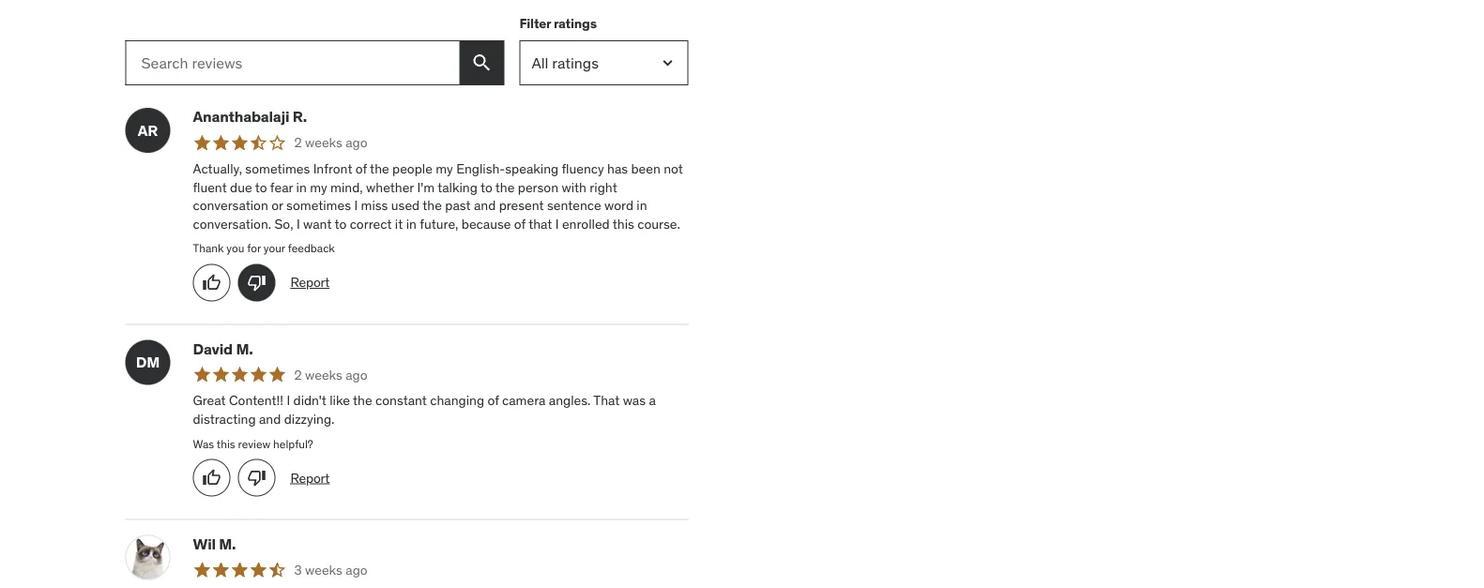 Task type: describe. For each thing, give the bounding box(es) containing it.
infront
[[313, 161, 352, 178]]

for
[[247, 242, 261, 256]]

and inside great content!! i didn't like the constant changing of camera angles. that was a distracting and dizzying.
[[259, 411, 281, 428]]

filter
[[520, 15, 551, 32]]

0 vertical spatial in
[[296, 179, 307, 196]]

david m.
[[193, 340, 253, 359]]

ago for david m.
[[346, 367, 368, 384]]

want
[[303, 216, 332, 233]]

0 vertical spatial sometimes
[[245, 161, 310, 178]]

i right so,
[[297, 216, 300, 233]]

0 vertical spatial my
[[436, 161, 453, 178]]

you
[[227, 242, 244, 256]]

been
[[631, 161, 661, 178]]

like
[[330, 393, 350, 410]]

report for m.
[[291, 470, 330, 487]]

2 weeks ago for r.
[[294, 135, 368, 152]]

2 for m.
[[294, 367, 302, 384]]

with
[[562, 179, 587, 196]]

or
[[271, 198, 283, 215]]

wil m.
[[193, 535, 236, 554]]

weeks for ananthabalaji r.
[[305, 135, 342, 152]]

dizzying.
[[284, 411, 335, 428]]

constant
[[376, 393, 427, 410]]

that
[[529, 216, 552, 233]]

the up whether
[[370, 161, 389, 178]]

distracting
[[193, 411, 256, 428]]

people
[[392, 161, 433, 178]]

sentence
[[547, 198, 601, 215]]

mark as unhelpful image
[[247, 470, 266, 488]]

mind,
[[331, 179, 363, 196]]

i right the that
[[556, 216, 559, 233]]

angles.
[[549, 393, 591, 410]]

person
[[518, 179, 559, 196]]

0 horizontal spatial to
[[255, 179, 267, 196]]

ar
[[138, 121, 158, 140]]

correct
[[350, 216, 392, 233]]

filter ratings
[[520, 15, 597, 32]]

ago for ananthabalaji r.
[[346, 135, 368, 152]]

whether
[[366, 179, 414, 196]]

2 for r.
[[294, 135, 302, 152]]

report button for ananthabalaji r.
[[291, 274, 330, 293]]

enrolled
[[562, 216, 610, 233]]

feedback
[[288, 242, 335, 256]]

fear
[[270, 179, 293, 196]]

i inside great content!! i didn't like the constant changing of camera angles. that was a distracting and dizzying.
[[287, 393, 290, 410]]

dm
[[136, 353, 160, 373]]

the up present
[[496, 179, 515, 196]]

1 vertical spatial sometimes
[[286, 198, 351, 215]]

due
[[230, 179, 252, 196]]

0 vertical spatial of
[[356, 161, 367, 178]]

not
[[664, 161, 683, 178]]

so,
[[275, 216, 293, 233]]

has
[[607, 161, 628, 178]]

fluency
[[562, 161, 604, 178]]

that
[[594, 393, 620, 410]]

and inside actually, sometimes infront of the people my english-speaking fluency has been not fluent due to fear in my mind, whether i'm talking to the person with right conversation or sometimes i miss used the past and present sentence word in conversation. so, i want to correct it in future, because of that i enrolled this course.
[[474, 198, 496, 215]]

your
[[264, 242, 285, 256]]

1 vertical spatial in
[[637, 198, 647, 215]]

weeks for david m.
[[305, 367, 342, 384]]

changing
[[430, 393, 484, 410]]

1 horizontal spatial to
[[335, 216, 347, 233]]

thank you for your feedback
[[193, 242, 335, 256]]

2 weeks ago for m.
[[294, 367, 368, 384]]

i'm
[[417, 179, 435, 196]]

was
[[623, 393, 646, 410]]



Task type: locate. For each thing, give the bounding box(es) containing it.
1 vertical spatial my
[[310, 179, 327, 196]]

speaking
[[505, 161, 559, 178]]

weeks for wil m.
[[305, 562, 343, 579]]

m. for david m.
[[236, 340, 253, 359]]

1 2 weeks ago from the top
[[294, 135, 368, 152]]

ratings
[[554, 15, 597, 32]]

david
[[193, 340, 233, 359]]

m. for wil m.
[[219, 535, 236, 554]]

1 report button from the top
[[291, 274, 330, 293]]

of
[[356, 161, 367, 178], [514, 216, 526, 233], [488, 393, 499, 410]]

course.
[[638, 216, 680, 233]]

of inside great content!! i didn't like the constant changing of camera angles. that was a distracting and dizzying.
[[488, 393, 499, 410]]

the down i'm
[[423, 198, 442, 215]]

2 weeks from the top
[[305, 367, 342, 384]]

0 horizontal spatial of
[[356, 161, 367, 178]]

ago for wil m.
[[346, 562, 368, 579]]

0 vertical spatial report button
[[291, 274, 330, 293]]

weeks
[[305, 135, 342, 152], [305, 367, 342, 384], [305, 562, 343, 579]]

2 horizontal spatial in
[[637, 198, 647, 215]]

0 vertical spatial this
[[613, 216, 634, 233]]

2 report button from the top
[[291, 470, 330, 488]]

1 horizontal spatial of
[[488, 393, 499, 410]]

the
[[370, 161, 389, 178], [496, 179, 515, 196], [423, 198, 442, 215], [353, 393, 372, 410]]

fluent
[[193, 179, 227, 196]]

2 report from the top
[[291, 470, 330, 487]]

1 2 from the top
[[294, 135, 302, 152]]

present
[[499, 198, 544, 215]]

0 vertical spatial m.
[[236, 340, 253, 359]]

camera
[[502, 393, 546, 410]]

in right fear
[[296, 179, 307, 196]]

m.
[[236, 340, 253, 359], [219, 535, 236, 554]]

i left miss
[[354, 198, 358, 215]]

2 vertical spatial of
[[488, 393, 499, 410]]

2 2 from the top
[[294, 367, 302, 384]]

1 vertical spatial report
[[291, 470, 330, 487]]

conversation.
[[193, 216, 271, 233]]

and up because
[[474, 198, 496, 215]]

2 horizontal spatial to
[[481, 179, 493, 196]]

of left the camera
[[488, 393, 499, 410]]

review
[[238, 437, 271, 452]]

report down "feedback"
[[291, 275, 330, 292]]

my down infront
[[310, 179, 327, 196]]

to right want
[[335, 216, 347, 233]]

0 vertical spatial 2 weeks ago
[[294, 135, 368, 152]]

to down english-
[[481, 179, 493, 196]]

1 horizontal spatial and
[[474, 198, 496, 215]]

1 vertical spatial of
[[514, 216, 526, 233]]

mark as helpful image
[[202, 470, 221, 488]]

3
[[294, 562, 302, 579]]

submit search image
[[471, 52, 493, 75]]

2 weeks ago up like
[[294, 367, 368, 384]]

this
[[613, 216, 634, 233], [217, 437, 235, 452]]

report button
[[291, 274, 330, 293], [291, 470, 330, 488]]

i
[[354, 198, 358, 215], [297, 216, 300, 233], [556, 216, 559, 233], [287, 393, 290, 410]]

0 vertical spatial weeks
[[305, 135, 342, 152]]

wil
[[193, 535, 216, 554]]

in right it
[[406, 216, 417, 233]]

r.
[[293, 108, 307, 127]]

1 vertical spatial 2 weeks ago
[[294, 367, 368, 384]]

my up talking
[[436, 161, 453, 178]]

1 vertical spatial weeks
[[305, 367, 342, 384]]

2 weeks ago up infront
[[294, 135, 368, 152]]

used
[[391, 198, 420, 215]]

2 weeks ago
[[294, 135, 368, 152], [294, 367, 368, 384]]

0 vertical spatial report
[[291, 275, 330, 292]]

right
[[590, 179, 617, 196]]

in
[[296, 179, 307, 196], [637, 198, 647, 215], [406, 216, 417, 233]]

0 vertical spatial ago
[[346, 135, 368, 152]]

conversation
[[193, 198, 268, 215]]

past
[[445, 198, 471, 215]]

actually,
[[193, 161, 242, 178]]

1 weeks from the top
[[305, 135, 342, 152]]

m. right david
[[236, 340, 253, 359]]

1 ago from the top
[[346, 135, 368, 152]]

1 horizontal spatial my
[[436, 161, 453, 178]]

0 horizontal spatial and
[[259, 411, 281, 428]]

0 vertical spatial 2
[[294, 135, 302, 152]]

weeks up infront
[[305, 135, 342, 152]]

2 vertical spatial weeks
[[305, 562, 343, 579]]

report for r.
[[291, 275, 330, 292]]

2 vertical spatial ago
[[346, 562, 368, 579]]

1 report from the top
[[291, 275, 330, 292]]

in right word
[[637, 198, 647, 215]]

m. right wil at the left of page
[[219, 535, 236, 554]]

Search reviews text field
[[125, 41, 460, 86]]

0 horizontal spatial this
[[217, 437, 235, 452]]

1 horizontal spatial this
[[613, 216, 634, 233]]

sometimes up fear
[[245, 161, 310, 178]]

english-
[[456, 161, 505, 178]]

3 weeks from the top
[[305, 562, 343, 579]]

to right due
[[255, 179, 267, 196]]

i left didn't
[[287, 393, 290, 410]]

2 vertical spatial in
[[406, 216, 417, 233]]

1 vertical spatial ago
[[346, 367, 368, 384]]

1 vertical spatial report button
[[291, 470, 330, 488]]

1 vertical spatial this
[[217, 437, 235, 452]]

3 weeks ago
[[294, 562, 368, 579]]

was
[[193, 437, 214, 452]]

because
[[462, 216, 511, 233]]

my
[[436, 161, 453, 178], [310, 179, 327, 196]]

ananthabalaji
[[193, 108, 289, 127]]

the inside great content!! i didn't like the constant changing of camera angles. that was a distracting and dizzying.
[[353, 393, 372, 410]]

report down helpful?
[[291, 470, 330, 487]]

1 vertical spatial and
[[259, 411, 281, 428]]

2 2 weeks ago from the top
[[294, 367, 368, 384]]

talking
[[438, 179, 478, 196]]

great
[[193, 393, 226, 410]]

weeks right 3
[[305, 562, 343, 579]]

0 vertical spatial and
[[474, 198, 496, 215]]

miss
[[361, 198, 388, 215]]

ago
[[346, 135, 368, 152], [346, 367, 368, 384], [346, 562, 368, 579]]

2
[[294, 135, 302, 152], [294, 367, 302, 384]]

2 ago from the top
[[346, 367, 368, 384]]

this down word
[[613, 216, 634, 233]]

of up mind,
[[356, 161, 367, 178]]

this right the was
[[217, 437, 235, 452]]

to
[[255, 179, 267, 196], [481, 179, 493, 196], [335, 216, 347, 233]]

was this review helpful?
[[193, 437, 313, 452]]

didn't
[[293, 393, 326, 410]]

this inside actually, sometimes infront of the people my english-speaking fluency has been not fluent due to fear in my mind, whether i'm talking to the person with right conversation or sometimes i miss used the past and present sentence word in conversation. so, i want to correct it in future, because of that i enrolled this course.
[[613, 216, 634, 233]]

undo mark as unhelpful image
[[247, 274, 266, 293]]

report button down "feedback"
[[291, 274, 330, 293]]

2 down r.
[[294, 135, 302, 152]]

ananthabalaji r.
[[193, 108, 307, 127]]

great content!! i didn't like the constant changing of camera angles. that was a distracting and dizzying.
[[193, 393, 656, 428]]

it
[[395, 216, 403, 233]]

the right like
[[353, 393, 372, 410]]

helpful?
[[273, 437, 313, 452]]

mark as helpful image
[[202, 274, 221, 293]]

2 up didn't
[[294, 367, 302, 384]]

1 vertical spatial 2
[[294, 367, 302, 384]]

and
[[474, 198, 496, 215], [259, 411, 281, 428]]

0 horizontal spatial in
[[296, 179, 307, 196]]

sometimes
[[245, 161, 310, 178], [286, 198, 351, 215]]

2 horizontal spatial of
[[514, 216, 526, 233]]

actually, sometimes infront of the people my english-speaking fluency has been not fluent due to fear in my mind, whether i'm talking to the person with right conversation or sometimes i miss used the past and present sentence word in conversation. so, i want to correct it in future, because of that i enrolled this course.
[[193, 161, 683, 233]]

ago up infront
[[346, 135, 368, 152]]

and down the content!! at the bottom
[[259, 411, 281, 428]]

a
[[649, 393, 656, 410]]

1 vertical spatial m.
[[219, 535, 236, 554]]

3 ago from the top
[[346, 562, 368, 579]]

1 horizontal spatial in
[[406, 216, 417, 233]]

report button for david m.
[[291, 470, 330, 488]]

content!!
[[229, 393, 284, 410]]

0 horizontal spatial my
[[310, 179, 327, 196]]

report button down helpful?
[[291, 470, 330, 488]]

ago up like
[[346, 367, 368, 384]]

ago right 3
[[346, 562, 368, 579]]

weeks up didn't
[[305, 367, 342, 384]]

sometimes up want
[[286, 198, 351, 215]]

report
[[291, 275, 330, 292], [291, 470, 330, 487]]

future,
[[420, 216, 459, 233]]

of down present
[[514, 216, 526, 233]]

word
[[605, 198, 634, 215]]

thank
[[193, 242, 224, 256]]



Task type: vqa. For each thing, say whether or not it's contained in the screenshot.
1st hours from the left
no



